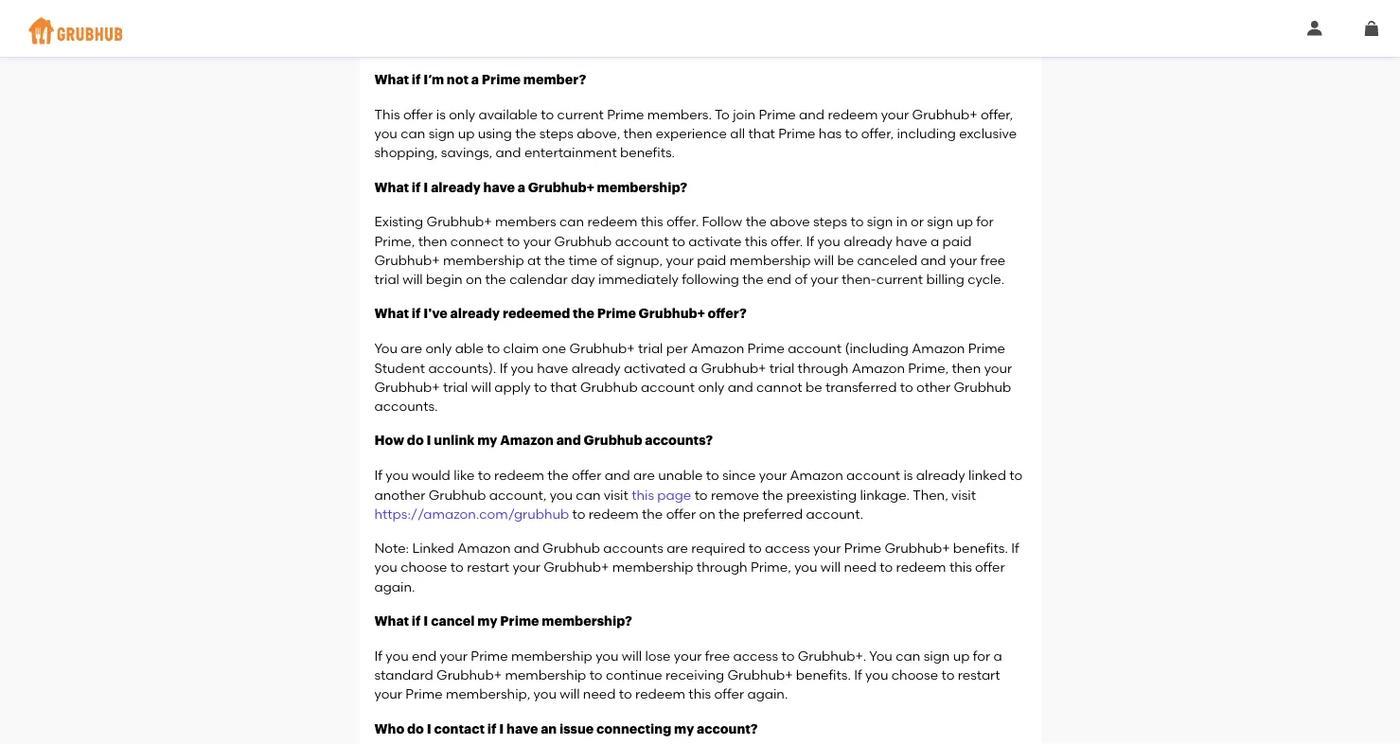 Task type: locate. For each thing, give the bounding box(es) containing it.
1 horizontal spatial restart
[[958, 667, 1000, 683]]

of
[[601, 252, 613, 268], [795, 271, 808, 287]]

free up cycle.
[[981, 252, 1006, 268]]

only down not
[[449, 106, 475, 122]]

1 vertical spatial end
[[412, 648, 437, 664]]

visit inside this page to remove the preexisting linkage. then, visit https://amazon.com/grubhub to redeem the offer on the preferred account.
[[952, 486, 976, 503]]

1 do from the top
[[407, 434, 424, 448]]

0 horizontal spatial paid
[[697, 252, 727, 268]]

0 vertical spatial on
[[466, 271, 482, 287]]

the up preferred
[[762, 486, 783, 503]]

do for how
[[407, 434, 424, 448]]

4 what from the top
[[374, 615, 409, 628]]

you
[[374, 340, 398, 357], [870, 648, 893, 664]]

1 vertical spatial do
[[407, 722, 424, 736]]

1 vertical spatial my
[[477, 615, 498, 628]]

current down canceled
[[877, 271, 923, 287]]

and up has
[[799, 106, 825, 122]]

redeem down the continue
[[635, 686, 685, 702]]

0 horizontal spatial steps
[[540, 125, 574, 141]]

redeem inside note: linked amazon and grubhub accounts are required to access your  prime grubhub+ benefits. if you choose to restart your grubhub+ membership through prime, you will need to redeem this offer again.
[[896, 559, 946, 575]]

1 vertical spatial choose
[[892, 667, 938, 683]]

to
[[541, 106, 554, 122], [845, 125, 858, 141], [851, 214, 864, 230], [507, 233, 520, 249], [672, 233, 685, 249], [487, 340, 500, 357], [534, 379, 547, 395], [900, 379, 913, 395], [478, 467, 491, 483], [706, 467, 719, 483], [1010, 467, 1023, 483], [695, 486, 708, 503], [572, 506, 586, 522], [749, 540, 762, 556], [451, 559, 464, 575], [880, 559, 893, 575], [782, 648, 795, 664], [590, 667, 603, 683], [942, 667, 955, 683], [619, 686, 632, 702]]

0 vertical spatial that
[[749, 125, 775, 141]]

membership
[[443, 252, 524, 268], [730, 252, 811, 268], [612, 559, 694, 575], [511, 648, 593, 664], [505, 667, 586, 683]]

trial up the activated
[[638, 340, 663, 357]]

prime,
[[374, 233, 415, 249], [908, 360, 949, 376], [751, 559, 791, 575]]

other
[[917, 379, 951, 395]]

already inside if you would like to redeem the offer and are unable to since your amazon account is already linked to another grubhub account, you can visit
[[916, 467, 965, 483]]

restart inside note: linked amazon and grubhub accounts are required to access your  prime grubhub+ benefits. if you choose to restart your grubhub+ membership through prime, you will need to redeem this offer again.
[[467, 559, 509, 575]]

amazon down offer?
[[691, 340, 744, 357]]

redeem up account,
[[494, 467, 544, 483]]

0 horizontal spatial that
[[550, 379, 577, 395]]

2 horizontal spatial benefits.
[[953, 540, 1008, 556]]

and inside note: linked amazon and grubhub accounts are required to access your  prime grubhub+ benefits. if you choose to restart your grubhub+ membership through prime, you will need to redeem this offer again.
[[514, 540, 539, 556]]

0 horizontal spatial restart
[[467, 559, 509, 575]]

1 horizontal spatial end
[[767, 271, 792, 287]]

redeem inside if you would like to redeem the offer and are unable to since your amazon account is already linked to another grubhub account, you can visit
[[494, 467, 544, 483]]

1 vertical spatial through
[[697, 559, 748, 575]]

0 vertical spatial then
[[624, 125, 653, 141]]

sign inside the this offer is only available to current prime members. to join prime and redeem your grubhub+ offer, you can sign up using the steps above, then experience all that prime has to offer, including exclusive shopping, savings, and entertainment benefits.
[[429, 125, 455, 141]]

then inside the this offer is only available to current prime members. to join prime and redeem your grubhub+ offer, you can sign up using the steps above, then experience all that prime has to offer, including exclusive shopping, savings, and entertainment benefits.
[[624, 125, 653, 141]]

account inside existing grubhub+ members can redeem this offer. follow the above steps to sign in or sign up for prime, then connect to your grubhub account to activate this offer. if you already have a paid grubhub+ membership at the time of signup, your paid membership will be canceled and your free trial will begin on the calendar day immediately following the end of your then-current billing cycle.
[[615, 233, 669, 249]]

prime down cycle.
[[968, 340, 1006, 357]]

can up time
[[560, 214, 584, 230]]

what if i cancel my prime membership?
[[374, 615, 632, 628]]

amazon
[[691, 340, 744, 357], [912, 340, 965, 357], [852, 360, 905, 376], [500, 434, 554, 448], [790, 467, 843, 483], [458, 540, 511, 556]]

then down cycle.
[[952, 360, 981, 376]]

1 vertical spatial that
[[550, 379, 577, 395]]

and
[[799, 106, 825, 122], [496, 144, 521, 160], [921, 252, 946, 268], [728, 379, 753, 395], [556, 434, 581, 448], [605, 467, 630, 483], [514, 540, 539, 556]]

1 horizontal spatial choose
[[892, 667, 938, 683]]

member?
[[523, 73, 586, 86]]

1 vertical spatial offer,
[[861, 125, 894, 141]]

0 horizontal spatial on
[[466, 271, 482, 287]]

again.
[[374, 579, 415, 595], [747, 686, 788, 702]]

then,
[[913, 486, 948, 503]]

prime, inside the you are only able to claim one grubhub+ trial per amazon prime account (including amazon prime student accounts). if you have already activated a grubhub+ trial through amazon prime, then your grubhub+ trial will apply to that grubhub account only and cannot be transferred to other grubhub accounts.
[[908, 360, 949, 376]]

preexisting
[[787, 486, 857, 503]]

that inside the this offer is only available to current prime members. to join prime and redeem your grubhub+ offer, you can sign up using the steps above, then experience all that prime has to offer, including exclusive shopping, savings, and entertainment benefits.
[[749, 125, 775, 141]]

the down available
[[515, 125, 536, 141]]

1 horizontal spatial current
[[877, 271, 923, 287]]

2 horizontal spatial prime,
[[908, 360, 949, 376]]

linked
[[969, 467, 1006, 483]]

1 vertical spatial be
[[806, 379, 822, 395]]

your down standard
[[374, 686, 402, 702]]

my right cancel
[[477, 615, 498, 628]]

only up accounts).
[[425, 340, 452, 357]]

the down how do i unlink my amazon and grubhub accounts?
[[548, 467, 569, 483]]

1 horizontal spatial that
[[749, 125, 775, 141]]

0 vertical spatial paid
[[943, 233, 972, 249]]

0 horizontal spatial then
[[418, 233, 447, 249]]

can inside if you would like to redeem the offer and are unable to since your amazon account is already linked to another grubhub account, you can visit
[[576, 486, 601, 503]]

1 vertical spatial prime,
[[908, 360, 949, 376]]

redeem up signup, at the left
[[587, 214, 638, 230]]

membership?
[[597, 181, 687, 194], [542, 615, 632, 628]]

connect
[[451, 233, 504, 249]]

exclusive
[[959, 125, 1017, 141]]

1 horizontal spatial offer.
[[771, 233, 803, 249]]

prime up cannot
[[748, 340, 785, 357]]

1 horizontal spatial you
[[870, 648, 893, 664]]

will inside the you are only able to claim one grubhub+ trial per amazon prime account (including amazon prime student accounts). if you have already activated a grubhub+ trial through amazon prime, then your grubhub+ trial will apply to that grubhub account only and cannot be transferred to other grubhub accounts.
[[471, 379, 491, 395]]

members
[[495, 214, 556, 230]]

benefits. down grubhub+. on the bottom of page
[[796, 667, 851, 683]]

will
[[814, 252, 834, 268], [403, 271, 423, 287], [471, 379, 491, 395], [821, 559, 841, 575], [622, 648, 642, 664], [560, 686, 580, 702]]

grubhub+ down then, on the right of page
[[885, 540, 950, 556]]

free
[[981, 252, 1006, 268], [705, 648, 730, 664]]

0 vertical spatial through
[[798, 360, 849, 376]]

offer.
[[666, 214, 699, 230], [771, 233, 803, 249]]

account?
[[697, 722, 758, 736]]

sign inside if you end your prime membership you will lose your free access to grubhub+. you can sign up for a standard grubhub+ membership to continue receiving grubhub+ benefits. if you choose to restart your prime membership, you will need to redeem this offer again.
[[924, 648, 950, 664]]

0 vertical spatial free
[[981, 252, 1006, 268]]

one
[[542, 340, 566, 357]]

1 horizontal spatial be
[[837, 252, 854, 268]]

if
[[412, 73, 421, 86], [412, 181, 421, 194], [412, 307, 421, 321], [412, 615, 421, 628], [487, 722, 497, 736]]

0 vertical spatial steps
[[540, 125, 574, 141]]

through down required at bottom
[[697, 559, 748, 575]]

0 vertical spatial is
[[436, 106, 446, 122]]

0 vertical spatial end
[[767, 271, 792, 287]]

visit left 'this page' link
[[604, 486, 628, 503]]

0 vertical spatial my
[[477, 434, 498, 448]]

your down account.
[[813, 540, 841, 556]]

1 visit from the left
[[604, 486, 628, 503]]

1 vertical spatial need
[[583, 686, 616, 702]]

1 vertical spatial access
[[733, 648, 778, 664]]

already down savings,
[[431, 181, 481, 194]]

on right begin
[[466, 271, 482, 287]]

1 vertical spatial again.
[[747, 686, 788, 702]]

begin
[[426, 271, 463, 287]]

paid up 'billing'
[[943, 233, 972, 249]]

0 horizontal spatial end
[[412, 648, 437, 664]]

will up the continue
[[622, 648, 642, 664]]

1 horizontal spatial offer,
[[981, 106, 1013, 122]]

prime right cancel
[[500, 615, 539, 628]]

prime down what if i cancel my prime membership?
[[471, 648, 508, 664]]

able
[[455, 340, 484, 357]]

that
[[749, 125, 775, 141], [550, 379, 577, 395]]

remove
[[711, 486, 759, 503]]

1 horizontal spatial steps
[[813, 214, 847, 230]]

2 horizontal spatial then
[[952, 360, 981, 376]]

will left canceled
[[814, 252, 834, 268]]

1 horizontal spatial again.
[[747, 686, 788, 702]]

1 horizontal spatial are
[[634, 467, 655, 483]]

1 vertical spatial current
[[877, 271, 923, 287]]

offer
[[403, 106, 433, 122], [572, 467, 602, 483], [666, 506, 696, 522], [975, 559, 1005, 575], [714, 686, 744, 702]]

the inside if you would like to redeem the offer and are unable to since your amazon account is already linked to another grubhub account, you can visit
[[548, 467, 569, 483]]

i left unlink
[[427, 434, 431, 448]]

my for prime
[[477, 615, 498, 628]]

0 horizontal spatial offer,
[[861, 125, 894, 141]]

offer, up exclusive
[[981, 106, 1013, 122]]

is
[[436, 106, 446, 122], [904, 467, 913, 483]]

benefits. inside the this offer is only available to current prime members. to join prime and redeem your grubhub+ offer, you can sign up using the steps above, then experience all that prime has to offer, including exclusive shopping, savings, and entertainment benefits.
[[620, 144, 675, 160]]

again. inside note: linked amazon and grubhub accounts are required to access your  prime grubhub+ benefits. if you choose to restart your grubhub+ membership through prime, you will need to redeem this offer again.
[[374, 579, 415, 595]]

grubhub left accounts
[[543, 540, 600, 556]]

account up linkage.
[[847, 467, 900, 483]]

i
[[424, 181, 428, 194], [427, 434, 431, 448], [424, 615, 428, 628], [427, 722, 431, 736], [499, 722, 504, 736]]

0 vertical spatial you
[[374, 340, 398, 357]]

1 horizontal spatial is
[[904, 467, 913, 483]]

free up receiving at the bottom of the page
[[705, 648, 730, 664]]

you
[[374, 125, 398, 141], [818, 233, 841, 249], [511, 360, 534, 376], [386, 467, 409, 483], [550, 486, 573, 503], [374, 559, 398, 575], [795, 559, 818, 575], [386, 648, 409, 664], [596, 648, 619, 664], [865, 667, 889, 683], [534, 686, 557, 702]]

2 vertical spatial then
[[952, 360, 981, 376]]

0 horizontal spatial of
[[601, 252, 613, 268]]

prime down account.
[[844, 540, 882, 556]]

be right cannot
[[806, 379, 822, 395]]

1 horizontal spatial paid
[[943, 233, 972, 249]]

account up signup, at the left
[[615, 233, 669, 249]]

will down account.
[[821, 559, 841, 575]]

what up existing
[[374, 181, 409, 194]]

if down shopping,
[[412, 181, 421, 194]]

what if i already have a grubhub+ membership?
[[374, 181, 687, 194]]

prime left has
[[779, 125, 816, 141]]

need down the continue
[[583, 686, 616, 702]]

including
[[897, 125, 956, 141]]

benefits. down the linked
[[953, 540, 1008, 556]]

grubhub left accounts?
[[584, 434, 642, 448]]

offer up 'account?'
[[714, 686, 744, 702]]

1 vertical spatial is
[[904, 467, 913, 483]]

if you would like to redeem the offer and are unable to since your amazon account is already linked to another grubhub account, you can visit
[[374, 467, 1023, 503]]

1 horizontal spatial prime,
[[751, 559, 791, 575]]

redeem up accounts
[[589, 506, 639, 522]]

visit inside if you would like to redeem the offer and are unable to since your amazon account is already linked to another grubhub account, you can visit
[[604, 486, 628, 503]]

1 vertical spatial you
[[870, 648, 893, 664]]

this
[[641, 214, 663, 230], [745, 233, 768, 249], [632, 486, 654, 503], [950, 559, 972, 575], [689, 686, 711, 702]]

are up 'this page' link
[[634, 467, 655, 483]]

0 vertical spatial up
[[458, 125, 475, 141]]

3 what from the top
[[374, 307, 409, 321]]

are
[[401, 340, 422, 357], [634, 467, 655, 483], [667, 540, 688, 556]]

redeem inside the this offer is only available to current prime members. to join prime and redeem your grubhub+ offer, you can sign up using the steps above, then experience all that prime has to offer, including exclusive shopping, savings, and entertainment benefits.
[[828, 106, 878, 122]]

savings,
[[441, 144, 493, 160]]

membership? up the continue
[[542, 615, 632, 628]]

offer inside the this offer is only available to current prime members. to join prime and redeem your grubhub+ offer, you can sign up using the steps above, then experience all that prime has to offer, including exclusive shopping, savings, and entertainment benefits.
[[403, 106, 433, 122]]

prime inside note: linked amazon and grubhub accounts are required to access your  prime grubhub+ benefits. if you choose to restart your grubhub+ membership through prime, you will need to redeem this offer again.
[[844, 540, 882, 556]]

0 vertical spatial are
[[401, 340, 422, 357]]

choose inside if you end your prime membership you will lose your free access to grubhub+. you can sign up for a standard grubhub+ membership to continue receiving grubhub+ benefits. if you choose to restart your prime membership, you will need to redeem this offer again.
[[892, 667, 938, 683]]

time
[[569, 252, 598, 268]]

0 horizontal spatial be
[[806, 379, 822, 395]]

what if i'm not a prime member?
[[374, 73, 586, 86]]

0 vertical spatial choose
[[401, 559, 447, 575]]

2 vertical spatial up
[[953, 648, 970, 664]]

2 vertical spatial only
[[698, 379, 725, 395]]

2 do from the top
[[407, 722, 424, 736]]

what for what if i've already redeemed the prime grubhub+ offer?
[[374, 307, 409, 321]]

existing
[[374, 214, 423, 230]]

if left i'm
[[412, 73, 421, 86]]

redeem up has
[[828, 106, 878, 122]]

what if i've already redeemed the prime grubhub+ offer?
[[374, 307, 747, 321]]

redeem down then, on the right of page
[[896, 559, 946, 575]]

0 vertical spatial be
[[837, 252, 854, 268]]

are inside note: linked amazon and grubhub accounts are required to access your  prime grubhub+ benefits. if you choose to restart your grubhub+ membership through prime, you will need to redeem this offer again.
[[667, 540, 688, 556]]

1 vertical spatial free
[[705, 648, 730, 664]]

and up 'billing'
[[921, 252, 946, 268]]

only
[[449, 106, 475, 122], [425, 340, 452, 357], [698, 379, 725, 395]]

account
[[615, 233, 669, 249], [788, 340, 842, 357], [641, 379, 695, 395], [847, 467, 900, 483]]

if
[[806, 233, 814, 249], [500, 360, 508, 376], [374, 467, 382, 483], [1011, 540, 1019, 556], [374, 648, 382, 664], [854, 667, 862, 683]]

0 horizontal spatial need
[[583, 686, 616, 702]]

account.
[[806, 506, 863, 522]]

0 vertical spatial need
[[844, 559, 877, 575]]

0 vertical spatial of
[[601, 252, 613, 268]]

(including
[[845, 340, 909, 357]]

1 vertical spatial then
[[418, 233, 447, 249]]

1 horizontal spatial benefits.
[[796, 667, 851, 683]]

members.
[[647, 106, 712, 122]]

is up then, on the right of page
[[904, 467, 913, 483]]

up
[[458, 125, 475, 141], [957, 214, 973, 230], [953, 648, 970, 664]]

grubhub inside existing grubhub+ members can redeem this offer. follow the above steps to sign in or sign up for prime, then connect to your grubhub account to activate this offer. if you already have a paid grubhub+ membership at the time of signup, your paid membership will be canceled and your free trial will begin on the calendar day immediately following the end of your then-current billing cycle.
[[554, 233, 612, 249]]

and inside if you would like to redeem the offer and are unable to since your amazon account is already linked to another grubhub account, you can visit
[[605, 467, 630, 483]]

required
[[691, 540, 746, 556]]

on down if you would like to redeem the offer and are unable to since your amazon account is already linked to another grubhub account, you can visit
[[699, 506, 716, 522]]

prime, up other
[[908, 360, 949, 376]]

2 vertical spatial benefits.
[[796, 667, 851, 683]]

0 horizontal spatial prime,
[[374, 233, 415, 249]]

0 vertical spatial restart
[[467, 559, 509, 575]]

if left cancel
[[412, 615, 421, 628]]

2 vertical spatial prime,
[[751, 559, 791, 575]]

what up standard
[[374, 615, 409, 628]]

that down one
[[550, 379, 577, 395]]

be inside existing grubhub+ members can redeem this offer. follow the above steps to sign in or sign up for prime, then connect to your grubhub account to activate this offer. if you already have a paid grubhub+ membership at the time of signup, your paid membership will be canceled and your free trial will begin on the calendar day immediately following the end of your then-current billing cycle.
[[837, 252, 854, 268]]

visit down the linked
[[952, 486, 976, 503]]

join
[[733, 106, 756, 122]]

is inside the this offer is only available to current prime members. to join prime and redeem your grubhub+ offer, you can sign up using the steps above, then experience all that prime has to offer, including exclusive shopping, savings, and entertainment benefits.
[[436, 106, 446, 122]]

0 vertical spatial prime,
[[374, 233, 415, 249]]

amazon up other
[[912, 340, 965, 357]]

have
[[483, 181, 515, 194], [896, 233, 928, 249], [537, 360, 569, 376], [507, 722, 538, 736]]

paid up following at the top of page
[[697, 252, 727, 268]]

current
[[557, 106, 604, 122], [877, 271, 923, 287]]

restart
[[467, 559, 509, 575], [958, 667, 1000, 683]]

you are only able to claim one grubhub+ trial per amazon prime account (including amazon prime student accounts). if you have already activated a grubhub+ trial through amazon prime, then your grubhub+ trial will apply to that grubhub account only and cannot be transferred to other grubhub accounts.
[[374, 340, 1012, 414]]

access down preferred
[[765, 540, 810, 556]]

offer down how do i unlink my amazon and grubhub accounts?
[[572, 467, 602, 483]]

be inside the you are only able to claim one grubhub+ trial per amazon prime account (including amazon prime student accounts). if you have already activated a grubhub+ trial through amazon prime, then your grubhub+ trial will apply to that grubhub account only and cannot be transferred to other grubhub accounts.
[[806, 379, 822, 395]]

through inside the you are only able to claim one grubhub+ trial per amazon prime account (including amazon prime student accounts). if you have already activated a grubhub+ trial through amazon prime, then your grubhub+ trial will apply to that grubhub account only and cannot be transferred to other grubhub accounts.
[[798, 360, 849, 376]]

end
[[767, 271, 792, 287], [412, 648, 437, 664]]

1 horizontal spatial need
[[844, 559, 877, 575]]

sign
[[429, 125, 455, 141], [867, 214, 893, 230], [927, 214, 953, 230], [924, 648, 950, 664]]

i for unlink
[[427, 434, 431, 448]]

are inside the you are only able to claim one grubhub+ trial per amazon prime account (including amazon prime student accounts). if you have already activated a grubhub+ trial through amazon prime, then your grubhub+ trial will apply to that grubhub account only and cannot be transferred to other grubhub accounts.
[[401, 340, 422, 357]]

that right all
[[749, 125, 775, 141]]

1 vertical spatial on
[[699, 506, 716, 522]]

apply
[[495, 379, 531, 395]]

offer down the linked
[[975, 559, 1005, 575]]

1 vertical spatial restart
[[958, 667, 1000, 683]]

1 vertical spatial steps
[[813, 214, 847, 230]]

what
[[374, 73, 409, 86], [374, 181, 409, 194], [374, 307, 409, 321], [374, 615, 409, 628]]

0 vertical spatial only
[[449, 106, 475, 122]]

offer down page
[[666, 506, 696, 522]]

0 horizontal spatial through
[[697, 559, 748, 575]]

offer inside if you end your prime membership you will lose your free access to grubhub+. you can sign up for a standard grubhub+ membership to continue receiving grubhub+ benefits. if you choose to restart your prime membership, you will need to redeem this offer again.
[[714, 686, 744, 702]]

2 visit from the left
[[952, 486, 976, 503]]

linkage.
[[860, 486, 910, 503]]

offer,
[[981, 106, 1013, 122], [861, 125, 894, 141]]

0 horizontal spatial you
[[374, 340, 398, 357]]

0 vertical spatial again.
[[374, 579, 415, 595]]

1 vertical spatial only
[[425, 340, 452, 357]]

to
[[715, 106, 730, 122]]

prime up available
[[482, 73, 521, 86]]

amazon down https://amazon.com/grubhub link
[[458, 540, 511, 556]]

for inside if you end your prime membership you will lose your free access to grubhub+. you can sign up for a standard grubhub+ membership to continue receiving grubhub+ benefits. if you choose to restart your prime membership, you will need to redeem this offer again.
[[973, 648, 991, 664]]

1 what from the top
[[374, 73, 409, 86]]

2 vertical spatial are
[[667, 540, 688, 556]]

benefits. inside if you end your prime membership you will lose your free access to grubhub+. you can sign up for a standard grubhub+ membership to continue receiving grubhub+ benefits. if you choose to restart your prime membership, you will need to redeem this offer again.
[[796, 667, 851, 683]]

end inside if you end your prime membership you will lose your free access to grubhub+. you can sign up for a standard grubhub+ membership to continue receiving grubhub+ benefits. if you choose to restart your prime membership, you will need to redeem this offer again.
[[412, 648, 437, 664]]

will inside note: linked amazon and grubhub accounts are required to access your  prime grubhub+ benefits. if you choose to restart your grubhub+ membership through prime, you will need to redeem this offer again.
[[821, 559, 841, 575]]

then inside existing grubhub+ members can redeem this offer. follow the above steps to sign in or sign up for prime, then connect to your grubhub account to activate this offer. if you already have a paid grubhub+ membership at the time of signup, your paid membership will be canceled and your free trial will begin on the calendar day immediately following the end of your then-current billing cycle.
[[418, 233, 447, 249]]

can up shopping,
[[401, 125, 425, 141]]

membership down accounts
[[612, 559, 694, 575]]

grubhub
[[554, 233, 612, 249], [580, 379, 638, 395], [954, 379, 1011, 395], [584, 434, 642, 448], [429, 486, 486, 503], [543, 540, 600, 556]]

1 vertical spatial are
[[634, 467, 655, 483]]

grubhub down the activated
[[580, 379, 638, 395]]

1 vertical spatial of
[[795, 271, 808, 287]]

1 vertical spatial paid
[[697, 252, 727, 268]]

1 vertical spatial up
[[957, 214, 973, 230]]

1 vertical spatial membership?
[[542, 615, 632, 628]]

1 horizontal spatial through
[[798, 360, 849, 376]]

grubhub+ up accounts. on the bottom
[[374, 379, 440, 395]]

0 horizontal spatial benefits.
[[620, 144, 675, 160]]

do right the who
[[407, 722, 424, 736]]

a
[[471, 73, 479, 86], [518, 181, 525, 194], [931, 233, 939, 249], [689, 360, 698, 376], [994, 648, 1002, 664]]

2 what from the top
[[374, 181, 409, 194]]

0 horizontal spatial free
[[705, 648, 730, 664]]

0 vertical spatial benefits.
[[620, 144, 675, 160]]

your inside if you would like to redeem the offer and are unable to since your amazon account is already linked to another grubhub account, you can visit
[[759, 467, 787, 483]]

i left cancel
[[424, 615, 428, 628]]

1 horizontal spatial free
[[981, 252, 1006, 268]]

canceled
[[857, 252, 918, 268]]

need inside note: linked amazon and grubhub accounts are required to access your  prime grubhub+ benefits. if you choose to restart your grubhub+ membership through prime, you will need to redeem this offer again.
[[844, 559, 877, 575]]

https://amazon.com/grubhub link
[[374, 506, 569, 522]]

of left then-
[[795, 271, 808, 287]]

can inside the this offer is only available to current prime members. to join prime and redeem your grubhub+ offer, you can sign up using the steps above, then experience all that prime has to offer, including exclusive shopping, savings, and entertainment benefits.
[[401, 125, 425, 141]]

0 horizontal spatial is
[[436, 106, 446, 122]]

1 horizontal spatial then
[[624, 125, 653, 141]]

1 horizontal spatial on
[[699, 506, 716, 522]]

preferred
[[743, 506, 803, 522]]

0 horizontal spatial current
[[557, 106, 604, 122]]

your down cycle.
[[984, 360, 1012, 376]]



Task type: describe. For each thing, give the bounding box(es) containing it.
prime, inside note: linked amazon and grubhub accounts are required to access your  prime grubhub+ benefits. if you choose to restart your grubhub+ membership through prime, you will need to redeem this offer again.
[[751, 559, 791, 575]]

grubhub right other
[[954, 379, 1011, 395]]

you inside if you end your prime membership you will lose your free access to grubhub+. you can sign up for a standard grubhub+ membership to continue receiving grubhub+ benefits. if you choose to restart your prime membership, you will need to redeem this offer again.
[[870, 648, 893, 664]]

an
[[541, 722, 557, 736]]

end inside existing grubhub+ members can redeem this offer. follow the above steps to sign in or sign up for prime, then connect to your grubhub account to activate this offer. if you already have a paid grubhub+ membership at the time of signup, your paid membership will be canceled and your free trial will begin on the calendar day immediately following the end of your then-current billing cycle.
[[767, 271, 792, 287]]

small image
[[1308, 21, 1323, 36]]

1 vertical spatial offer.
[[771, 233, 803, 249]]

billing
[[926, 271, 965, 287]]

if inside existing grubhub+ members can redeem this offer. follow the above steps to sign in or sign up for prime, then connect to your grubhub account to activate this offer. if you already have a paid grubhub+ membership at the time of signup, your paid membership will be canceled and your free trial will begin on the calendar day immediately following the end of your then-current billing cycle.
[[806, 233, 814, 249]]

note: linked amazon and grubhub accounts are required to access your  prime grubhub+ benefits. if you choose to restart your grubhub+ membership through prime, you will need to redeem this offer again.
[[374, 540, 1019, 595]]

activate
[[689, 233, 742, 249]]

accounts.
[[374, 398, 438, 414]]

for inside existing grubhub+ members can redeem this offer. follow the above steps to sign in or sign up for prime, then connect to your grubhub account to activate this offer. if you already have a paid grubhub+ membership at the time of signup, your paid membership will be canceled and your free trial will begin on the calendar day immediately following the end of your then-current billing cycle.
[[977, 214, 994, 230]]

and inside existing grubhub+ members can redeem this offer. follow the above steps to sign in or sign up for prime, then connect to your grubhub account to activate this offer. if you already have a paid grubhub+ membership at the time of signup, your paid membership will be canceled and your free trial will begin on the calendar day immediately following the end of your then-current billing cycle.
[[921, 252, 946, 268]]

contact
[[434, 722, 485, 736]]

grubhub+ down accounts
[[544, 559, 609, 575]]

existing grubhub+ members can redeem this offer. follow the above steps to sign in or sign up for prime, then connect to your grubhub account to activate this offer. if you already have a paid grubhub+ membership at the time of signup, your paid membership will be canceled and your free trial will begin on the calendar day immediately following the end of your then-current billing cycle.
[[374, 214, 1006, 287]]

amazon down the (including
[[852, 360, 905, 376]]

unlink
[[434, 434, 475, 448]]

accounts?
[[645, 434, 713, 448]]

already inside the you are only able to claim one grubhub+ trial per amazon prime account (including amazon prime student accounts). if you have already activated a grubhub+ trial through amazon prime, then your grubhub+ trial will apply to that grubhub account only and cannot be transferred to other grubhub accounts.
[[572, 360, 621, 376]]

already up able
[[450, 307, 500, 321]]

if you end your prime membership you will lose your free access to grubhub+. you can sign up for a standard grubhub+ membership to continue receiving grubhub+ benefits. if you choose to restart your prime membership, you will need to redeem this offer again.
[[374, 648, 1002, 702]]

note:
[[374, 540, 409, 556]]

a inside existing grubhub+ members can redeem this offer. follow the above steps to sign in or sign up for prime, then connect to your grubhub account to activate this offer. if you already have a paid grubhub+ membership at the time of signup, your paid membership will be canceled and your free trial will begin on the calendar day immediately following the end of your then-current billing cycle.
[[931, 233, 939, 249]]

grubhub logo image
[[28, 12, 123, 50]]

steps inside existing grubhub+ members can redeem this offer. follow the above steps to sign in or sign up for prime, then connect to your grubhub account to activate this offer. if you already have a paid grubhub+ membership at the time of signup, your paid membership will be canceled and your free trial will begin on the calendar day immediately following the end of your then-current billing cycle.
[[813, 214, 847, 230]]

grubhub+ up connect
[[427, 214, 492, 230]]

calendar
[[510, 271, 568, 287]]

this inside this page to remove the preexisting linkage. then, visit https://amazon.com/grubhub to redeem the offer on the preferred account.
[[632, 486, 654, 503]]

free inside existing grubhub+ members can redeem this offer. follow the above steps to sign in or sign up for prime, then connect to your grubhub account to activate this offer. if you already have a paid grubhub+ membership at the time of signup, your paid membership will be canceled and your free trial will begin on the calendar day immediately following the end of your then-current billing cycle.
[[981, 252, 1006, 268]]

offer inside if you would like to redeem the offer and are unable to since your amazon account is already linked to another grubhub account, you can visit
[[572, 467, 602, 483]]

up inside the this offer is only available to current prime members. to join prime and redeem your grubhub+ offer, you can sign up using the steps above, then experience all that prime has to offer, including exclusive shopping, savings, and entertainment benefits.
[[458, 125, 475, 141]]

access inside if you end your prime membership you will lose your free access to grubhub+. you can sign up for a standard grubhub+ membership to continue receiving grubhub+ benefits. if you choose to restart your prime membership, you will need to redeem this offer again.
[[733, 648, 778, 664]]

per
[[666, 340, 688, 357]]

i'm
[[424, 73, 444, 86]]

cannot
[[757, 379, 803, 395]]

i for contact
[[427, 722, 431, 736]]

again. inside if you end your prime membership you will lose your free access to grubhub+. you can sign up for a standard grubhub+ membership to continue receiving grubhub+ benefits. if you choose to restart your prime membership, you will need to redeem this offer again.
[[747, 686, 788, 702]]

0 vertical spatial membership?
[[597, 181, 687, 194]]

prime, inside existing grubhub+ members can redeem this offer. follow the above steps to sign in or sign up for prime, then connect to your grubhub account to activate this offer. if you already have a paid grubhub+ membership at the time of signup, your paid membership will be canceled and your free trial will begin on the calendar day immediately following the end of your then-current billing cycle.
[[374, 233, 415, 249]]

membership down the above
[[730, 252, 811, 268]]

this
[[374, 106, 400, 122]]

do for who
[[407, 722, 424, 736]]

have inside the you are only able to claim one grubhub+ trial per amazon prime account (including amazon prime student accounts). if you have already activated a grubhub+ trial through amazon prime, then your grubhub+ trial will apply to that grubhub account only and cannot be transferred to other grubhub accounts.
[[537, 360, 569, 376]]

my for amazon
[[477, 434, 498, 448]]

if inside note: linked amazon and grubhub accounts are required to access your  prime grubhub+ benefits. if you choose to restart your grubhub+ membership through prime, you will need to redeem this offer again.
[[1011, 540, 1019, 556]]

membership down what if i cancel my prime membership?
[[511, 648, 593, 664]]

you inside the this offer is only available to current prime members. to join prime and redeem your grubhub+ offer, you can sign up using the steps above, then experience all that prime has to offer, including exclusive shopping, savings, and entertainment benefits.
[[374, 125, 398, 141]]

grubhub inside if you would like to redeem the offer and are unable to since your amazon account is already linked to another grubhub account, you can visit
[[429, 486, 486, 503]]

the down day
[[573, 307, 595, 321]]

your down cancel
[[440, 648, 468, 664]]

since
[[722, 467, 756, 483]]

the inside the this offer is only available to current prime members. to join prime and redeem your grubhub+ offer, you can sign up using the steps above, then experience all that prime has to offer, including exclusive shopping, savings, and entertainment benefits.
[[515, 125, 536, 141]]

account inside if you would like to redeem the offer and are unable to since your amazon account is already linked to another grubhub account, you can visit
[[847, 467, 900, 483]]

your up receiving at the bottom of the page
[[674, 648, 702, 664]]

account,
[[489, 486, 547, 503]]

the right at
[[544, 252, 565, 268]]

your up following at the top of page
[[666, 252, 694, 268]]

claim
[[503, 340, 539, 357]]

free inside if you end your prime membership you will lose your free access to grubhub+. you can sign up for a standard grubhub+ membership to continue receiving grubhub+ benefits. if you choose to restart your prime membership, you will need to redeem this offer again.
[[705, 648, 730, 664]]

like
[[454, 467, 475, 483]]

current inside existing grubhub+ members can redeem this offer. follow the above steps to sign in or sign up for prime, then connect to your grubhub account to activate this offer. if you already have a paid grubhub+ membership at the time of signup, your paid membership will be canceled and your free trial will begin on the calendar day immediately following the end of your then-current billing cycle.
[[877, 271, 923, 287]]

amazon inside if you would like to redeem the offer and are unable to since your amazon account is already linked to another grubhub account, you can visit
[[790, 467, 843, 483]]

you inside the you are only able to claim one grubhub+ trial per amazon prime account (including amazon prime student accounts). if you have already activated a grubhub+ trial through amazon prime, then your grubhub+ trial will apply to that grubhub account only and cannot be transferred to other grubhub accounts.
[[511, 360, 534, 376]]

at
[[527, 252, 541, 268]]

what for what if i cancel my prime membership?
[[374, 615, 409, 628]]

benefits. inside note: linked amazon and grubhub accounts are required to access your  prime grubhub+ benefits. if you choose to restart your grubhub+ membership through prime, you will need to redeem this offer again.
[[953, 540, 1008, 556]]

are inside if you would like to redeem the offer and are unable to since your amazon account is already linked to another grubhub account, you can visit
[[634, 467, 655, 483]]

cycle.
[[968, 271, 1005, 287]]

have left an
[[507, 722, 538, 736]]

grubhub+ up membership,
[[437, 667, 502, 683]]

has
[[819, 125, 842, 141]]

linked
[[412, 540, 454, 556]]

2 vertical spatial my
[[674, 722, 694, 736]]

this inside if you end your prime membership you will lose your free access to grubhub+. you can sign up for a standard grubhub+ membership to continue receiving grubhub+ benefits. if you choose to restart your prime membership, you will need to redeem this offer again.
[[689, 686, 711, 702]]

is inside if you would like to redeem the offer and are unable to since your amazon account is already linked to another grubhub account, you can visit
[[904, 467, 913, 483]]

prime up above,
[[607, 106, 644, 122]]

entertainment
[[524, 144, 617, 160]]

connecting
[[596, 722, 672, 736]]

your inside the this offer is only available to current prime members. to join prime and redeem your grubhub+ offer, you can sign up using the steps above, then experience all that prime has to offer, including exclusive shopping, savings, and entertainment benefits.
[[881, 106, 909, 122]]

need inside if you end your prime membership you will lose your free access to grubhub+. you can sign up for a standard grubhub+ membership to continue receiving grubhub+ benefits. if you choose to restart your prime membership, you will need to redeem this offer again.
[[583, 686, 616, 702]]

can inside if you end your prime membership you will lose your free access to grubhub+. you can sign up for a standard grubhub+ membership to continue receiving grubhub+ benefits. if you choose to restart your prime membership, you will need to redeem this offer again.
[[896, 648, 921, 664]]

the down connect
[[485, 271, 506, 287]]

signup,
[[617, 252, 663, 268]]

all
[[730, 125, 745, 141]]

or
[[911, 214, 924, 230]]

i for cancel
[[424, 615, 428, 628]]

following
[[682, 271, 739, 287]]

shopping,
[[374, 144, 438, 160]]

your left then-
[[811, 271, 839, 287]]

that inside the you are only able to claim one grubhub+ trial per amazon prime account (including amazon prime student accounts). if you have already activated a grubhub+ trial through amazon prime, then your grubhub+ trial will apply to that grubhub account only and cannot be transferred to other grubhub accounts.
[[550, 379, 577, 395]]

trial down accounts).
[[443, 379, 468, 395]]

i down membership,
[[499, 722, 504, 736]]

who
[[374, 722, 405, 736]]

your up 'billing'
[[950, 252, 978, 268]]

who do i contact if i have an issue connecting my account?
[[374, 722, 758, 736]]

grubhub+ down existing
[[374, 252, 440, 268]]

cancel
[[431, 615, 475, 628]]

if for what if i already have a grubhub+ membership?
[[412, 181, 421, 194]]

prime right join
[[759, 106, 796, 122]]

then inside the you are only able to claim one grubhub+ trial per amazon prime account (including amazon prime student accounts). if you have already activated a grubhub+ trial through amazon prime, then your grubhub+ trial will apply to that grubhub account only and cannot be transferred to other grubhub accounts.
[[952, 360, 981, 376]]

what for what if i'm not a prime member?
[[374, 73, 409, 86]]

grubhub+ right one
[[570, 340, 635, 357]]

transferred
[[826, 379, 897, 395]]

standard
[[374, 667, 433, 683]]

the left the above
[[746, 214, 767, 230]]

trial inside existing grubhub+ members can redeem this offer. follow the above steps to sign in or sign up for prime, then connect to your grubhub account to activate this offer. if you already have a paid grubhub+ membership at the time of signup, your paid membership will be canceled and your free trial will begin on the calendar day immediately following the end of your then-current billing cycle.
[[374, 271, 400, 287]]

amazon up account,
[[500, 434, 554, 448]]

steps inside the this offer is only available to current prime members. to join prime and redeem your grubhub+ offer, you can sign up using the steps above, then experience all that prime has to offer, including exclusive shopping, savings, and entertainment benefits.
[[540, 125, 574, 141]]

experience
[[656, 125, 727, 141]]

redeem inside existing grubhub+ members can redeem this offer. follow the above steps to sign in or sign up for prime, then connect to your grubhub account to activate this offer. if you already have a paid grubhub+ membership at the time of signup, your paid membership will be canceled and your free trial will begin on the calendar day immediately following the end of your then-current billing cycle.
[[587, 214, 638, 230]]

offer inside this page to remove the preexisting linkage. then, visit https://amazon.com/grubhub to redeem the offer on the preferred account.
[[666, 506, 696, 522]]

this page to remove the preexisting linkage. then, visit https://amazon.com/grubhub to redeem the offer on the preferred account.
[[374, 486, 976, 522]]

will up who do i contact if i have an issue connecting my account?
[[560, 686, 580, 702]]

if for what if i've already redeemed the prime grubhub+ offer?
[[412, 307, 421, 321]]

prime down immediately
[[597, 307, 636, 321]]

accounts
[[603, 540, 664, 556]]

membership,
[[446, 686, 530, 702]]

your up at
[[523, 233, 551, 249]]

have up members on the left top
[[483, 181, 515, 194]]

grubhub inside note: linked amazon and grubhub accounts are required to access your  prime grubhub+ benefits. if you choose to restart your grubhub+ membership through prime, you will need to redeem this offer again.
[[543, 540, 600, 556]]

0 vertical spatial offer.
[[666, 214, 699, 230]]

would
[[412, 467, 451, 483]]

how do i unlink my amazon and grubhub accounts?
[[374, 434, 713, 448]]

small image
[[1364, 21, 1380, 36]]

on inside this page to remove the preexisting linkage. then, visit https://amazon.com/grubhub to redeem the offer on the preferred account.
[[699, 506, 716, 522]]

and inside the you are only able to claim one grubhub+ trial per amazon prime account (including amazon prime student accounts). if you have already activated a grubhub+ trial through amazon prime, then your grubhub+ trial will apply to that grubhub account only and cannot be transferred to other grubhub accounts.
[[728, 379, 753, 395]]

a inside the you are only able to claim one grubhub+ trial per amazon prime account (including amazon prime student accounts). if you have already activated a grubhub+ trial through amazon prime, then your grubhub+ trial will apply to that grubhub account only and cannot be transferred to other grubhub accounts.
[[689, 360, 698, 376]]

grubhub+ down entertainment
[[528, 181, 594, 194]]

how
[[374, 434, 404, 448]]

above
[[770, 214, 810, 230]]

prime down standard
[[406, 686, 443, 702]]

this offer is only available to current prime members. to join prime and redeem your grubhub+ offer, you can sign up using the steps above, then experience all that prime has to offer, including exclusive shopping, savings, and entertainment benefits.
[[374, 106, 1017, 160]]

grubhub+ up 'account?'
[[728, 667, 793, 683]]

unable
[[658, 467, 703, 483]]

grubhub+ up per
[[639, 307, 705, 321]]

the right following at the top of page
[[743, 271, 764, 287]]

i for already
[[424, 181, 428, 194]]

grubhub+ up cannot
[[701, 360, 766, 376]]

then-
[[842, 271, 877, 287]]

if right the contact
[[487, 722, 497, 736]]

student
[[374, 360, 425, 376]]

immediately
[[598, 271, 679, 287]]

membership up an
[[505, 667, 586, 683]]

if inside if you would like to redeem the offer and are unable to since your amazon account is already linked to another grubhub account, you can visit
[[374, 467, 382, 483]]

only inside the this offer is only available to current prime members. to join prime and redeem your grubhub+ offer, you can sign up using the steps above, then experience all that prime has to offer, including exclusive shopping, savings, and entertainment benefits.
[[449, 106, 475, 122]]

your inside the you are only able to claim one grubhub+ trial per amazon prime account (including amazon prime student accounts). if you have already activated a grubhub+ trial through amazon prime, then your grubhub+ trial will apply to that grubhub account only and cannot be transferred to other grubhub accounts.
[[984, 360, 1012, 376]]

continue
[[606, 667, 662, 683]]

trial up cannot
[[770, 360, 795, 376]]

you inside existing grubhub+ members can redeem this offer. follow the above steps to sign in or sign up for prime, then connect to your grubhub account to activate this offer. if you already have a paid grubhub+ membership at the time of signup, your paid membership will be canceled and your free trial will begin on the calendar day immediately following the end of your then-current billing cycle.
[[818, 233, 841, 249]]

grubhub+.
[[798, 648, 867, 664]]

page
[[657, 486, 691, 503]]

account up cannot
[[788, 340, 842, 357]]

using
[[478, 125, 512, 141]]

receiving
[[666, 667, 724, 683]]

if for what if i'm not a prime member?
[[412, 73, 421, 86]]

a inside if you end your prime membership you will lose your free access to grubhub+. you can sign up for a standard grubhub+ membership to continue receiving grubhub+ benefits. if you choose to restart your prime membership, you will need to redeem this offer again.
[[994, 648, 1002, 664]]

membership inside note: linked amazon and grubhub accounts are required to access your  prime grubhub+ benefits. if you choose to restart your grubhub+ membership through prime, you will need to redeem this offer again.
[[612, 559, 694, 575]]

redeem inside if you end your prime membership you will lose your free access to grubhub+. you can sign up for a standard grubhub+ membership to continue receiving grubhub+ benefits. if you choose to restart your prime membership, you will need to redeem this offer again.
[[635, 686, 685, 702]]

in
[[896, 214, 908, 230]]

this page link
[[632, 486, 691, 503]]

day
[[571, 271, 595, 287]]

offer?
[[708, 307, 747, 321]]

can inside existing grubhub+ members can redeem this offer. follow the above steps to sign in or sign up for prime, then connect to your grubhub account to activate this offer. if you already have a paid grubhub+ membership at the time of signup, your paid membership will be canceled and your free trial will begin on the calendar day immediately following the end of your then-current billing cycle.
[[560, 214, 584, 230]]

and down one
[[556, 434, 581, 448]]

through inside note: linked amazon and grubhub accounts are required to access your  prime grubhub+ benefits. if you choose to restart your grubhub+ membership through prime, you will need to redeem this offer again.
[[697, 559, 748, 575]]

issue
[[560, 722, 594, 736]]

up inside existing grubhub+ members can redeem this offer. follow the above steps to sign in or sign up for prime, then connect to your grubhub account to activate this offer. if you already have a paid grubhub+ membership at the time of signup, your paid membership will be canceled and your free trial will begin on the calendar day immediately following the end of your then-current billing cycle.
[[957, 214, 973, 230]]

on inside existing grubhub+ members can redeem this offer. follow the above steps to sign in or sign up for prime, then connect to your grubhub account to activate this offer. if you already have a paid grubhub+ membership at the time of signup, your paid membership will be canceled and your free trial will begin on the calendar day immediately following the end of your then-current billing cycle.
[[466, 271, 482, 287]]

the down remove
[[719, 506, 740, 522]]

up inside if you end your prime membership you will lose your free access to grubhub+. you can sign up for a standard grubhub+ membership to continue receiving grubhub+ benefits. if you choose to restart your prime membership, you will need to redeem this offer again.
[[953, 648, 970, 664]]

0 vertical spatial offer,
[[981, 106, 1013, 122]]

available
[[479, 106, 538, 122]]

this inside note: linked amazon and grubhub accounts are required to access your  prime grubhub+ benefits. if you choose to restart your grubhub+ membership through prime, you will need to redeem this offer again.
[[950, 559, 972, 575]]

your up what if i cancel my prime membership?
[[513, 559, 541, 575]]

offer inside note: linked amazon and grubhub accounts are required to access your  prime grubhub+ benefits. if you choose to restart your grubhub+ membership through prime, you will need to redeem this offer again.
[[975, 559, 1005, 575]]

i've
[[424, 307, 448, 321]]

you inside the you are only able to claim one grubhub+ trial per amazon prime account (including amazon prime student accounts). if you have already activated a grubhub+ trial through amazon prime, then your grubhub+ trial will apply to that grubhub account only and cannot be transferred to other grubhub accounts.
[[374, 340, 398, 357]]

have inside existing grubhub+ members can redeem this offer. follow the above steps to sign in or sign up for prime, then connect to your grubhub account to activate this offer. if you already have a paid grubhub+ membership at the time of signup, your paid membership will be canceled and your free trial will begin on the calendar day immediately following the end of your then-current billing cycle.
[[896, 233, 928, 249]]

redeem inside this page to remove the preexisting linkage. then, visit https://amazon.com/grubhub to redeem the offer on the preferred account.
[[589, 506, 639, 522]]

above,
[[577, 125, 620, 141]]

already inside existing grubhub+ members can redeem this offer. follow the above steps to sign in or sign up for prime, then connect to your grubhub account to activate this offer. if you already have a paid grubhub+ membership at the time of signup, your paid membership will be canceled and your free trial will begin on the calendar day immediately following the end of your then-current billing cycle.
[[844, 233, 893, 249]]

lose
[[645, 648, 671, 664]]

and down using
[[496, 144, 521, 160]]

access inside note: linked amazon and grubhub accounts are required to access your  prime grubhub+ benefits. if you choose to restart your grubhub+ membership through prime, you will need to redeem this offer again.
[[765, 540, 810, 556]]

what for what if i already have a grubhub+ membership?
[[374, 181, 409, 194]]

follow
[[702, 214, 743, 230]]

current inside the this offer is only available to current prime members. to join prime and redeem your grubhub+ offer, you can sign up using the steps above, then experience all that prime has to offer, including exclusive shopping, savings, and entertainment benefits.
[[557, 106, 604, 122]]

accounts).
[[428, 360, 496, 376]]

will left begin
[[403, 271, 423, 287]]

another
[[374, 486, 425, 503]]

membership down connect
[[443, 252, 524, 268]]

choose inside note: linked amazon and grubhub accounts are required to access your  prime grubhub+ benefits. if you choose to restart your grubhub+ membership through prime, you will need to redeem this offer again.
[[401, 559, 447, 575]]

grubhub+ inside the this offer is only available to current prime members. to join prime and redeem your grubhub+ offer, you can sign up using the steps above, then experience all that prime has to offer, including exclusive shopping, savings, and entertainment benefits.
[[912, 106, 978, 122]]

the down 'this page' link
[[642, 506, 663, 522]]

https://amazon.com/grubhub
[[374, 506, 569, 522]]

not
[[447, 73, 469, 86]]

account down the activated
[[641, 379, 695, 395]]

if for what if i cancel my prime membership?
[[412, 615, 421, 628]]

amazon inside note: linked amazon and grubhub accounts are required to access your  prime grubhub+ benefits. if you choose to restart your grubhub+ membership through prime, you will need to redeem this offer again.
[[458, 540, 511, 556]]

redeemed
[[503, 307, 570, 321]]

if inside the you are only able to claim one grubhub+ trial per amazon prime account (including amazon prime student accounts). if you have already activated a grubhub+ trial through amazon prime, then your grubhub+ trial will apply to that grubhub account only and cannot be transferred to other grubhub accounts.
[[500, 360, 508, 376]]

activated
[[624, 360, 686, 376]]



Task type: vqa. For each thing, say whether or not it's contained in the screenshot.
PRIME, inside the You are only able to claim one Grubhub+ trial per Amazon Prime account (including Amazon Prime Student accounts). If you have already activated a Grubhub+ trial through Amazon Prime, then your Grubhub+ trial will apply to that Grubhub account only and cannot be transferred to other Grubhub accounts.
yes



